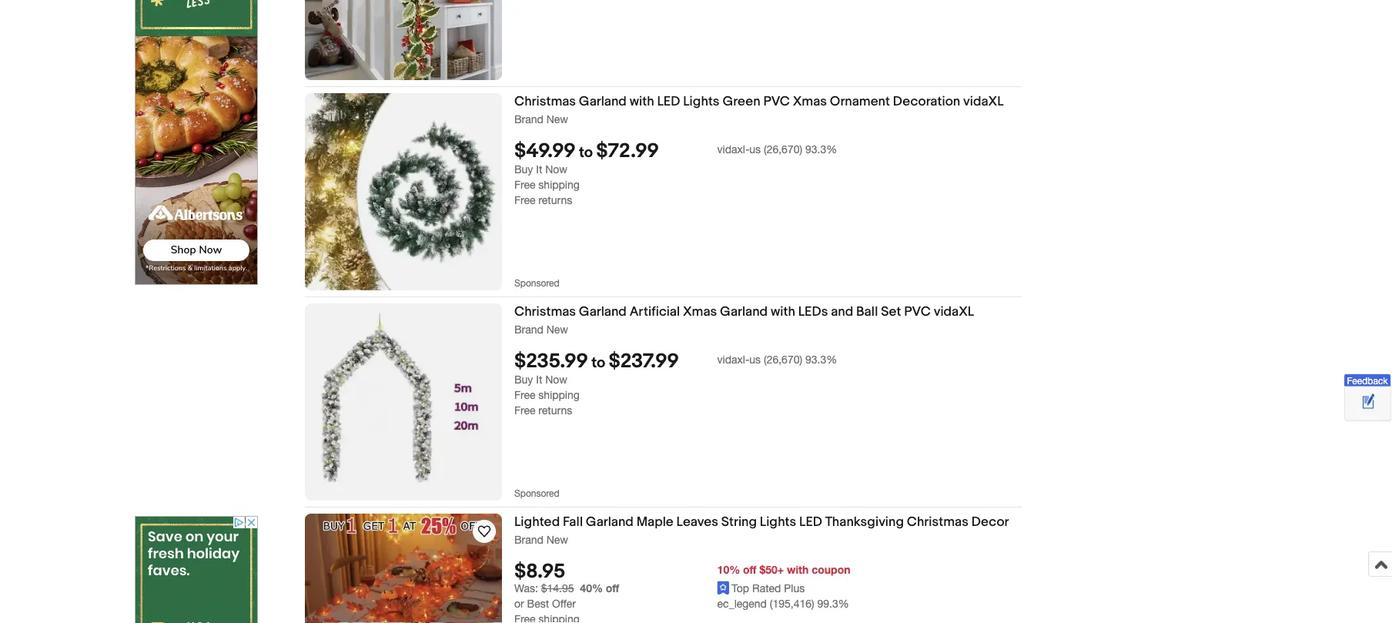 Task type: describe. For each thing, give the bounding box(es) containing it.
garland inside lighted fall garland maple leaves string lights led thanksgiving christmas decor brand new
[[586, 514, 634, 530]]

3 free from the top
[[514, 388, 536, 401]]

$8.95
[[514, 560, 565, 584]]

or best offer
[[514, 597, 576, 610]]

led inside christmas garland with led lights green pvc xmas ornament decoration vidaxl brand new
[[657, 93, 680, 109]]

christmas garland with led lights green pvc xmas ornament decoration vidaxl heading
[[514, 93, 1004, 109]]

to for $235.99
[[592, 354, 605, 372]]

decor
[[972, 514, 1009, 530]]

vidaxl inside christmas garland with led lights green pvc xmas ornament decoration vidaxl brand new
[[963, 93, 1004, 109]]

us for $72.99
[[750, 143, 761, 155]]

4 free from the top
[[514, 404, 536, 416]]

1 horizontal spatial off
[[743, 563, 757, 576]]

vidaxl-us (26,670) 93.3% buy it now free shipping free returns for $237.99
[[514, 353, 837, 416]]

offer
[[552, 597, 576, 610]]

shipping for $49.99
[[539, 178, 580, 191]]

93.3% for $237.99
[[806, 353, 837, 366]]

$72.99
[[596, 140, 659, 163]]

(26,670) for $72.99
[[764, 143, 803, 155]]

leaves
[[677, 514, 719, 530]]

93.3% for $72.99
[[806, 143, 837, 155]]

1 vertical spatial off
[[606, 582, 619, 595]]

it for $235.99
[[536, 373, 542, 386]]

new for $8.95
[[547, 533, 568, 546]]

christmas garland with led lights green pvc xmas ornament decoration vidaxl link
[[514, 93, 1022, 112]]

plus
[[784, 582, 805, 595]]

christmas garland artificial xmas garland with leds and ball set pvc vidaxl heading
[[514, 303, 974, 320]]

pvc inside christmas garland artificial xmas garland with leds and ball set pvc vidaxl brand new
[[904, 303, 931, 320]]

brand for $49.99
[[514, 112, 544, 125]]

2 advertisement region from the top
[[135, 516, 258, 623]]

returns for $235.99
[[539, 404, 572, 416]]

ornament
[[830, 93, 890, 109]]

new for $49.99
[[547, 112, 568, 125]]

fall
[[563, 514, 583, 530]]

$235.99
[[514, 350, 588, 374]]

with inside christmas garland artificial xmas garland with leds and ball set pvc vidaxl brand new
[[771, 303, 795, 320]]

rated
[[752, 582, 781, 595]]

christmas inside lighted fall garland maple leaves string lights led thanksgiving christmas decor brand new
[[907, 514, 969, 530]]

led inside lighted fall garland maple leaves string lights led thanksgiving christmas decor brand new
[[799, 514, 822, 530]]

1 free from the top
[[514, 178, 536, 191]]

$14.95
[[541, 582, 574, 595]]

maple
[[637, 514, 674, 530]]

lights inside christmas garland with led lights green pvc xmas ornament decoration vidaxl brand new
[[683, 93, 720, 109]]

garland inside christmas garland with led lights green pvc xmas ornament decoration vidaxl brand new
[[579, 93, 627, 109]]

xmas inside christmas garland with led lights green pvc xmas ornament decoration vidaxl brand new
[[793, 93, 827, 109]]

us for $237.99
[[750, 353, 761, 366]]

(195,416)
[[770, 597, 815, 610]]

vidaxl- for $237.99
[[717, 353, 750, 366]]

ec_legend
[[717, 597, 767, 610]]

decoration
[[893, 93, 960, 109]]

christmas garland artificial xmas garland with leds and ball set pvc vidaxl brand new
[[514, 303, 974, 335]]

christmas garland with led lights green pvc xmas ornament decoration vidaxl image
[[305, 93, 502, 290]]

coupon
[[812, 563, 851, 576]]

returns for $49.99
[[539, 193, 572, 206]]

to for $49.99
[[579, 144, 593, 162]]

thanksgiving
[[825, 514, 904, 530]]

lighted fall garland maple leaves string lights led thanksgiving christmas decor brand new
[[514, 514, 1009, 546]]

$235.99 to $237.99
[[514, 350, 679, 374]]

1 advertisement region from the top
[[135, 0, 258, 285]]

buy for $49.99
[[514, 163, 533, 175]]

or
[[514, 597, 524, 610]]

ec_legend (195,416) 99.3%
[[717, 597, 849, 610]]

garland left leds in the right of the page
[[720, 303, 768, 320]]

vidaxl inside christmas garland artificial xmas garland with leds and ball set pvc vidaxl brand new
[[934, 303, 974, 320]]

10% off $50+ with coupon was: $14.95 40% off
[[514, 563, 851, 595]]

lighted fall garland maple leaves string lights led thanksgiving christmas decor link
[[514, 514, 1022, 533]]



Task type: vqa. For each thing, say whether or not it's contained in the screenshot.
left Sign
no



Task type: locate. For each thing, give the bounding box(es) containing it.
1 horizontal spatial lights
[[760, 514, 796, 530]]

xmas left ornament
[[793, 93, 827, 109]]

0 horizontal spatial off
[[606, 582, 619, 595]]

new inside christmas garland artificial xmas garland with leds and ball set pvc vidaxl brand new
[[547, 323, 568, 335]]

2 it from the top
[[536, 373, 542, 386]]

2 vertical spatial christmas
[[907, 514, 969, 530]]

$49.99
[[514, 140, 576, 163]]

garland up $235.99 to $237.99
[[579, 303, 627, 320]]

lights right string at bottom
[[760, 514, 796, 530]]

new up $235.99
[[547, 323, 568, 335]]

us down christmas garland with led lights green pvc xmas ornament decoration vidaxl brand new
[[750, 143, 761, 155]]

to left $237.99
[[592, 354, 605, 372]]

1 us from the top
[[750, 143, 761, 155]]

vidaxl right decoration
[[963, 93, 1004, 109]]

xmas
[[793, 93, 827, 109], [683, 303, 717, 320]]

brand inside christmas garland artificial xmas garland with leds and ball set pvc vidaxl brand new
[[514, 323, 544, 335]]

1 vidaxl-us (26,670) 93.3% buy it now free shipping free returns from the top
[[514, 143, 837, 206]]

pre lit artificial christmas garland with lights red berries holly leaves decor image
[[305, 0, 502, 80]]

top rated plus
[[732, 582, 805, 595]]

returns
[[539, 193, 572, 206], [539, 404, 572, 416]]

1 vertical spatial advertisement region
[[135, 516, 258, 623]]

brand inside christmas garland with led lights green pvc xmas ornament decoration vidaxl brand new
[[514, 112, 544, 125]]

1 vertical spatial xmas
[[683, 303, 717, 320]]

0 vertical spatial pvc
[[763, 93, 790, 109]]

1 vertical spatial us
[[750, 353, 761, 366]]

christmas garland with led lights green pvc xmas ornament decoration vidaxl brand new
[[514, 93, 1004, 125]]

christmas up $235.99
[[514, 303, 576, 320]]

xmas right artificial
[[683, 303, 717, 320]]

set
[[881, 303, 901, 320]]

brand
[[514, 112, 544, 125], [514, 323, 544, 335], [514, 533, 544, 546]]

garland right fall
[[586, 514, 634, 530]]

new inside lighted fall garland maple leaves string lights led thanksgiving christmas decor brand new
[[547, 533, 568, 546]]

0 vertical spatial now
[[545, 163, 568, 175]]

2 vertical spatial with
[[787, 563, 809, 576]]

with up $72.99
[[630, 93, 654, 109]]

0 vertical spatial 93.3%
[[806, 143, 837, 155]]

christmas for $49.99
[[514, 93, 576, 109]]

1 vertical spatial returns
[[539, 404, 572, 416]]

0 vertical spatial buy
[[514, 163, 533, 175]]

0 vertical spatial off
[[743, 563, 757, 576]]

99.3%
[[818, 597, 849, 610]]

1 horizontal spatial pvc
[[904, 303, 931, 320]]

1 vertical spatial led
[[799, 514, 822, 530]]

to inside $235.99 to $237.99
[[592, 354, 605, 372]]

$237.99
[[609, 350, 679, 374]]

buy
[[514, 163, 533, 175], [514, 373, 533, 386]]

(26,670)
[[764, 143, 803, 155], [764, 353, 803, 366]]

vidaxl
[[963, 93, 1004, 109], [934, 303, 974, 320]]

with left leds in the right of the page
[[771, 303, 795, 320]]

xmas inside christmas garland artificial xmas garland with leds and ball set pvc vidaxl brand new
[[683, 303, 717, 320]]

1 vertical spatial 93.3%
[[806, 353, 837, 366]]

1 horizontal spatial xmas
[[793, 93, 827, 109]]

brand down lighted on the left bottom
[[514, 533, 544, 546]]

2 vertical spatial brand
[[514, 533, 544, 546]]

christmas garland artificial xmas garland with leds and ball set pvc vidaxl link
[[514, 303, 1022, 322]]

0 vertical spatial (26,670)
[[764, 143, 803, 155]]

christmas garland artificial xmas garland with leds and ball set pvc vidaxl image
[[305, 303, 502, 501]]

2 (26,670) from the top
[[764, 353, 803, 366]]

1 (26,670) from the top
[[764, 143, 803, 155]]

1 vertical spatial (26,670)
[[764, 353, 803, 366]]

with up plus
[[787, 563, 809, 576]]

lights inside lighted fall garland maple leaves string lights led thanksgiving christmas decor brand new
[[760, 514, 796, 530]]

free
[[514, 178, 536, 191], [514, 193, 536, 206], [514, 388, 536, 401], [514, 404, 536, 416]]

1 vertical spatial lights
[[760, 514, 796, 530]]

0 vertical spatial us
[[750, 143, 761, 155]]

garland
[[579, 93, 627, 109], [579, 303, 627, 320], [720, 303, 768, 320], [586, 514, 634, 530]]

led
[[657, 93, 680, 109], [799, 514, 822, 530]]

1 vertical spatial pvc
[[904, 303, 931, 320]]

feedback
[[1347, 375, 1388, 386]]

now for $235.99
[[545, 373, 568, 386]]

2 brand from the top
[[514, 323, 544, 335]]

1 vertical spatial vidaxl
[[934, 303, 974, 320]]

0 vertical spatial xmas
[[793, 93, 827, 109]]

0 vertical spatial brand
[[514, 112, 544, 125]]

brand up $235.99
[[514, 323, 544, 335]]

1 shipping from the top
[[539, 178, 580, 191]]

1 it from the top
[[536, 163, 542, 175]]

shipping down $235.99
[[539, 388, 580, 401]]

it for $49.99
[[536, 163, 542, 175]]

us
[[750, 143, 761, 155], [750, 353, 761, 366]]

advertisement region
[[135, 0, 258, 285], [135, 516, 258, 623]]

$49.99 to $72.99
[[514, 140, 659, 163]]

green
[[723, 93, 761, 109]]

1 vertical spatial now
[[545, 373, 568, 386]]

christmas
[[514, 93, 576, 109], [514, 303, 576, 320], [907, 514, 969, 530]]

2 us from the top
[[750, 353, 761, 366]]

christmas up $49.99
[[514, 93, 576, 109]]

to inside $49.99 to $72.99
[[579, 144, 593, 162]]

lighted fall garland maple leaves string lights led thanksgiving christmas decor image
[[305, 514, 502, 623]]

returns down $235.99
[[539, 404, 572, 416]]

new up $49.99
[[547, 112, 568, 125]]

1 returns from the top
[[539, 193, 572, 206]]

now for $49.99
[[545, 163, 568, 175]]

0 vertical spatial lights
[[683, 93, 720, 109]]

1 vertical spatial buy
[[514, 373, 533, 386]]

0 horizontal spatial led
[[657, 93, 680, 109]]

2 vidaxl- from the top
[[717, 353, 750, 366]]

3 brand from the top
[[514, 533, 544, 546]]

top
[[732, 582, 749, 595]]

lighted fall garland maple leaves string lights led thanksgiving christmas decor heading
[[514, 514, 1009, 530]]

1 buy from the top
[[514, 163, 533, 175]]

0 vertical spatial to
[[579, 144, 593, 162]]

new
[[547, 112, 568, 125], [547, 323, 568, 335], [547, 533, 568, 546]]

0 vertical spatial advertisement region
[[135, 0, 258, 285]]

1 vertical spatial new
[[547, 323, 568, 335]]

2 buy from the top
[[514, 373, 533, 386]]

vidaxl-us (26,670) 93.3% buy it now free shipping free returns
[[514, 143, 837, 206], [514, 353, 837, 416]]

1 new from the top
[[547, 112, 568, 125]]

2 shipping from the top
[[539, 388, 580, 401]]

2 vertical spatial new
[[547, 533, 568, 546]]

0 vertical spatial with
[[630, 93, 654, 109]]

led up "coupon"
[[799, 514, 822, 530]]

2 93.3% from the top
[[806, 353, 837, 366]]

and
[[831, 303, 853, 320]]

1 vertical spatial vidaxl-us (26,670) 93.3% buy it now free shipping free returns
[[514, 353, 837, 416]]

now
[[545, 163, 568, 175], [545, 373, 568, 386]]

new inside christmas garland with led lights green pvc xmas ornament decoration vidaxl brand new
[[547, 112, 568, 125]]

2 returns from the top
[[539, 404, 572, 416]]

93.3% down ornament
[[806, 143, 837, 155]]

off right 40%
[[606, 582, 619, 595]]

0 vertical spatial new
[[547, 112, 568, 125]]

to right $49.99
[[579, 144, 593, 162]]

new down fall
[[547, 533, 568, 546]]

$50+
[[760, 563, 784, 576]]

93.3% down leds in the right of the page
[[806, 353, 837, 366]]

christmas left "decor"
[[907, 514, 969, 530]]

0 vertical spatial returns
[[539, 193, 572, 206]]

(26,670) down christmas garland with led lights green pvc xmas ornament decoration vidaxl brand new
[[764, 143, 803, 155]]

1 93.3% from the top
[[806, 143, 837, 155]]

led up $72.99
[[657, 93, 680, 109]]

vidaxl- for $72.99
[[717, 143, 750, 155]]

pvc
[[763, 93, 790, 109], [904, 303, 931, 320]]

1 horizontal spatial led
[[799, 514, 822, 530]]

vidaxl- down christmas garland with led lights green pvc xmas ornament decoration vidaxl brand new
[[717, 143, 750, 155]]

0 horizontal spatial pvc
[[763, 93, 790, 109]]

shipping
[[539, 178, 580, 191], [539, 388, 580, 401]]

1 vidaxl- from the top
[[717, 143, 750, 155]]

us down christmas garland artificial xmas garland with leds and ball set pvc vidaxl brand new
[[750, 353, 761, 366]]

1 vertical spatial to
[[592, 354, 605, 372]]

3 new from the top
[[547, 533, 568, 546]]

1 vertical spatial vidaxl-
[[717, 353, 750, 366]]

0 vertical spatial vidaxl-us (26,670) 93.3% buy it now free shipping free returns
[[514, 143, 837, 206]]

0 horizontal spatial lights
[[683, 93, 720, 109]]

1 vertical spatial christmas
[[514, 303, 576, 320]]

2 now from the top
[[545, 373, 568, 386]]

off
[[743, 563, 757, 576], [606, 582, 619, 595]]

2 vidaxl-us (26,670) 93.3% buy it now free shipping free returns from the top
[[514, 353, 837, 416]]

lights left green on the top right of page
[[683, 93, 720, 109]]

ball
[[856, 303, 878, 320]]

with inside 10% off $50+ with coupon was: $14.95 40% off
[[787, 563, 809, 576]]

buy for $235.99
[[514, 373, 533, 386]]

christmas inside christmas garland artificial xmas garland with leds and ball set pvc vidaxl brand new
[[514, 303, 576, 320]]

93.3%
[[806, 143, 837, 155], [806, 353, 837, 366]]

vidaxl-us (26,670) 93.3% buy it now free shipping free returns for $72.99
[[514, 143, 837, 206]]

10%
[[717, 563, 740, 576]]

vidaxl-
[[717, 143, 750, 155], [717, 353, 750, 366]]

leds
[[798, 303, 828, 320]]

christmas for $235.99
[[514, 303, 576, 320]]

1 vertical spatial brand
[[514, 323, 544, 335]]

1 vertical spatial it
[[536, 373, 542, 386]]

pvc right set
[[904, 303, 931, 320]]

0 vertical spatial vidaxl
[[963, 93, 1004, 109]]

1 now from the top
[[545, 163, 568, 175]]

brand inside lighted fall garland maple leaves string lights led thanksgiving christmas decor brand new
[[514, 533, 544, 546]]

best
[[527, 597, 549, 610]]

with inside christmas garland with led lights green pvc xmas ornament decoration vidaxl brand new
[[630, 93, 654, 109]]

to
[[579, 144, 593, 162], [592, 354, 605, 372]]

0 vertical spatial christmas
[[514, 93, 576, 109]]

brand up $49.99
[[514, 112, 544, 125]]

with
[[630, 93, 654, 109], [771, 303, 795, 320], [787, 563, 809, 576]]

shipping for $235.99
[[539, 388, 580, 401]]

brand for $8.95
[[514, 533, 544, 546]]

top rated plus image
[[717, 581, 730, 595]]

0 vertical spatial vidaxl-
[[717, 143, 750, 155]]

garland up $49.99 to $72.99
[[579, 93, 627, 109]]

2 free from the top
[[514, 193, 536, 206]]

off up top
[[743, 563, 757, 576]]

returns down $49.99
[[539, 193, 572, 206]]

1 vertical spatial with
[[771, 303, 795, 320]]

pvc right green on the top right of page
[[763, 93, 790, 109]]

christmas inside christmas garland with led lights green pvc xmas ornament decoration vidaxl brand new
[[514, 93, 576, 109]]

(26,670) down christmas garland artificial xmas garland with leds and ball set pvc vidaxl link
[[764, 353, 803, 366]]

string
[[721, 514, 757, 530]]

it
[[536, 163, 542, 175], [536, 373, 542, 386]]

pvc inside christmas garland with led lights green pvc xmas ornament decoration vidaxl brand new
[[763, 93, 790, 109]]

2 new from the top
[[547, 323, 568, 335]]

0 horizontal spatial xmas
[[683, 303, 717, 320]]

1 vertical spatial shipping
[[539, 388, 580, 401]]

vidaxl right set
[[934, 303, 974, 320]]

lighted
[[514, 514, 560, 530]]

40%
[[580, 582, 603, 595]]

lights
[[683, 93, 720, 109], [760, 514, 796, 530]]

shipping down $49.99
[[539, 178, 580, 191]]

vidaxl- down christmas garland artificial xmas garland with leds and ball set pvc vidaxl brand new
[[717, 353, 750, 366]]

0 vertical spatial led
[[657, 93, 680, 109]]

0 vertical spatial it
[[536, 163, 542, 175]]

was:
[[514, 582, 538, 595]]

(26,670) for $237.99
[[764, 353, 803, 366]]

0 vertical spatial shipping
[[539, 178, 580, 191]]

1 brand from the top
[[514, 112, 544, 125]]

artificial
[[630, 303, 680, 320]]



